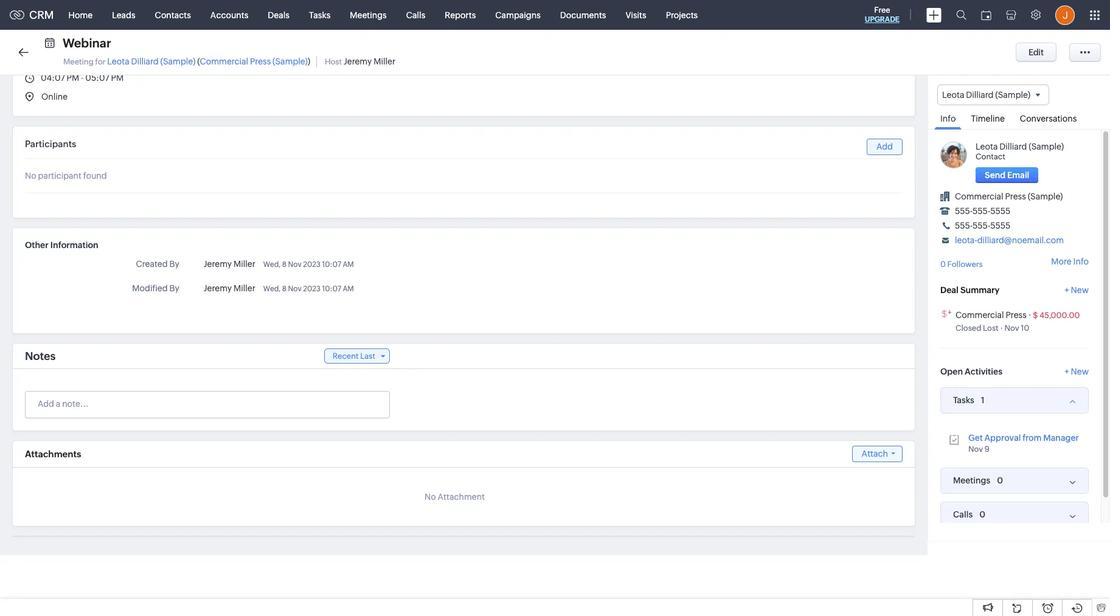 Task type: locate. For each thing, give the bounding box(es) containing it.
am for modified by
[[343, 285, 354, 293]]

no left participant
[[25, 171, 36, 181]]

free
[[875, 5, 891, 15]]

0 horizontal spatial 0
[[941, 260, 946, 269]]

Leota Dilliard (Sample) field
[[938, 85, 1050, 105]]

activities
[[965, 367, 1003, 376]]

0 horizontal spatial pm
[[67, 73, 79, 83]]

2 horizontal spatial leota
[[976, 142, 998, 152]]

1 vertical spatial dilliard
[[966, 90, 994, 100]]

1 horizontal spatial calls
[[954, 510, 973, 520]]

555-555-5555
[[955, 206, 1011, 216], [955, 221, 1011, 231]]

modified
[[132, 284, 168, 293]]

press inside commercial press · $ 45,000.00 closed lost · nov 10
[[1006, 310, 1027, 320]]

dilliard up timeline link
[[966, 90, 994, 100]]

1 vertical spatial calls
[[954, 510, 973, 520]]

no left attachment on the bottom of the page
[[425, 492, 436, 502]]

pm left -
[[67, 73, 79, 83]]

1 horizontal spatial tasks
[[954, 396, 975, 405]]

wed,
[[263, 260, 281, 269], [263, 285, 281, 293]]

commercial press · $ 45,000.00 closed lost · nov 10
[[956, 310, 1080, 333]]

contacts
[[155, 10, 191, 20]]

1 horizontal spatial ·
[[1029, 310, 1032, 320]]

· right lost
[[1001, 324, 1003, 333]]

leota up contact
[[976, 142, 998, 152]]

press left )
[[250, 57, 271, 66]]

)
[[308, 57, 310, 66]]

jeremy
[[344, 57, 372, 66], [204, 259, 232, 269], [204, 284, 232, 293]]

05:07
[[85, 73, 109, 83]]

dilliard
[[131, 57, 159, 66], [966, 90, 994, 100], [1000, 142, 1027, 152]]

press up the '10' at bottom
[[1006, 310, 1027, 320]]

no attachment
[[425, 492, 485, 502]]

webinar
[[63, 36, 111, 50]]

1 horizontal spatial no
[[425, 492, 436, 502]]

1 vertical spatial new
[[1071, 367, 1089, 376]]

search element
[[949, 0, 974, 30]]

1 vertical spatial am
[[343, 285, 354, 293]]

no
[[25, 171, 36, 181], [425, 492, 436, 502]]

0 vertical spatial am
[[343, 260, 354, 269]]

2023 for created by
[[303, 260, 321, 269]]

1 wed, from the top
[[263, 260, 281, 269]]

+ new link
[[1065, 285, 1089, 301]]

visits
[[626, 10, 647, 20]]

555-555-5555 down commercial press (sample)
[[955, 206, 1011, 216]]

+ new down the more info
[[1065, 285, 1089, 295]]

participant
[[38, 171, 82, 181]]

2 vertical spatial leota
[[976, 142, 998, 152]]

0 vertical spatial 10:07
[[322, 260, 341, 269]]

2 wed, 8 nov 2023 10:07 am from the top
[[263, 285, 354, 293]]

by for modified by
[[169, 284, 179, 293]]

1 horizontal spatial leota dilliard (sample) link
[[976, 142, 1064, 152]]

1 horizontal spatial pm
[[111, 73, 124, 83]]

modified by
[[132, 284, 179, 293]]

1 vertical spatial meetings
[[954, 476, 991, 486]]

5555 down commercial press (sample)
[[991, 206, 1011, 216]]

2 vertical spatial commercial
[[956, 310, 1004, 320]]

555-555-5555 up leota-
[[955, 221, 1011, 231]]

2 horizontal spatial 0
[[998, 476, 1004, 485]]

(sample) up timeline link
[[996, 90, 1031, 100]]

calls link
[[397, 0, 435, 30]]

0 vertical spatial leota dilliard (sample) link
[[107, 57, 196, 66]]

1 vertical spatial jeremy
[[204, 259, 232, 269]]

(sample) up dilliard@noemail.com
[[1028, 192, 1063, 202]]

leota inside leota dilliard (sample) contact
[[976, 142, 998, 152]]

jeremy miller for modified by
[[204, 284, 256, 293]]

Add a note... field
[[26, 398, 389, 410]]

2 vertical spatial dilliard
[[1000, 142, 1027, 152]]

0 vertical spatial meetings
[[350, 10, 387, 20]]

1 10:07 from the top
[[322, 260, 341, 269]]

commercial press (sample)
[[955, 192, 1063, 202]]

dilliard inside leota dilliard (sample) contact
[[1000, 142, 1027, 152]]

2 vertical spatial miller
[[234, 284, 256, 293]]

0 vertical spatial commercial press (sample) link
[[200, 57, 308, 66]]

tasks left 1
[[954, 396, 975, 405]]

press
[[250, 57, 271, 66], [1006, 192, 1026, 202], [1006, 310, 1027, 320]]

0 vertical spatial 5555
[[991, 206, 1011, 216]]

commercial down accounts link
[[200, 57, 248, 66]]

0 for calls
[[980, 510, 986, 519]]

(
[[197, 57, 200, 66]]

get
[[969, 433, 983, 443]]

0 horizontal spatial no
[[25, 171, 36, 181]]

0 vertical spatial + new
[[1065, 285, 1089, 295]]

new down 45,000.00
[[1071, 367, 1089, 376]]

0 horizontal spatial leota
[[107, 57, 129, 66]]

0 vertical spatial dilliard
[[131, 57, 159, 66]]

summary
[[961, 285, 1000, 295]]

no participant found
[[25, 171, 107, 181]]

nov inside commercial press · $ 45,000.00 closed lost · nov 10
[[1005, 324, 1020, 333]]

0 vertical spatial new
[[1071, 285, 1089, 295]]

0 horizontal spatial calls
[[406, 10, 426, 20]]

0 vertical spatial commercial
[[200, 57, 248, 66]]

1 horizontal spatial 0
[[980, 510, 986, 519]]

reports
[[445, 10, 476, 20]]

create menu element
[[919, 0, 949, 30]]

1 horizontal spatial info
[[1074, 257, 1089, 267]]

leota right for
[[107, 57, 129, 66]]

tasks inside 'link'
[[309, 10, 331, 20]]

home link
[[59, 0, 102, 30]]

1 pm from the left
[[67, 73, 79, 83]]

leota inside field
[[943, 90, 965, 100]]

1 2023 from the top
[[303, 260, 321, 269]]

2023
[[303, 260, 321, 269], [303, 285, 321, 293]]

0 vertical spatial 2023
[[303, 260, 321, 269]]

jeremy miller for created by
[[204, 259, 256, 269]]

1 vertical spatial wed, 8 nov 2023 10:07 am
[[263, 285, 354, 293]]

0 vertical spatial leota
[[107, 57, 129, 66]]

1 8 from the top
[[282, 260, 287, 269]]

1 am from the top
[[343, 260, 354, 269]]

leota dilliard (sample)
[[943, 90, 1031, 100]]

meetings up host jeremy miller at the top of the page
[[350, 10, 387, 20]]

(sample) inside field
[[996, 90, 1031, 100]]

2 vertical spatial 0
[[980, 510, 986, 519]]

followers
[[948, 260, 983, 269]]

0 horizontal spatial ·
[[1001, 324, 1003, 333]]

calls
[[406, 10, 426, 20], [954, 510, 973, 520]]

1 jeremy miller from the top
[[204, 259, 256, 269]]

None button
[[1016, 43, 1057, 62], [976, 167, 1039, 183], [1016, 43, 1057, 62], [976, 167, 1039, 183]]

0 vertical spatial wed, 8 nov 2023 10:07 am
[[263, 260, 354, 269]]

0 horizontal spatial meetings
[[350, 10, 387, 20]]

1 vertical spatial 2023
[[303, 285, 321, 293]]

2 8 from the top
[[282, 285, 287, 293]]

+ up 45,000.00
[[1065, 285, 1070, 295]]

info
[[941, 114, 956, 124], [1074, 257, 1089, 267]]

1 by from the top
[[169, 259, 179, 269]]

online
[[41, 92, 68, 102]]

0 vertical spatial jeremy miller
[[204, 259, 256, 269]]

leota dilliard (sample) link left (
[[107, 57, 196, 66]]

2023 for modified by
[[303, 285, 321, 293]]

info link
[[935, 105, 962, 130]]

1 vertical spatial 555-555-5555
[[955, 221, 1011, 231]]

by right "created"
[[169, 259, 179, 269]]

new
[[1071, 285, 1089, 295], [1071, 367, 1089, 376]]

recent
[[333, 352, 359, 361]]

dilliard for leota dilliard (sample) contact
[[1000, 142, 1027, 152]]

deal summary
[[941, 285, 1000, 295]]

1 vertical spatial commercial
[[955, 192, 1004, 202]]

1 vertical spatial wed,
[[263, 285, 281, 293]]

1 vertical spatial 8
[[282, 285, 287, 293]]

other
[[25, 240, 49, 250]]

0 vertical spatial ·
[[1029, 310, 1032, 320]]

meeting
[[63, 57, 94, 66]]

8
[[282, 260, 287, 269], [282, 285, 287, 293]]

contacts link
[[145, 0, 201, 30]]

1 vertical spatial leota
[[943, 90, 965, 100]]

dilliard inside field
[[966, 90, 994, 100]]

attachments
[[25, 449, 81, 459]]

tasks right deals
[[309, 10, 331, 20]]

more
[[1052, 257, 1072, 267]]

1 vertical spatial +
[[1065, 367, 1070, 376]]

commercial press (sample) link up leota-dilliard@noemail.com
[[955, 192, 1063, 202]]

pm right the 05:07
[[111, 73, 124, 83]]

commercial up lost
[[956, 310, 1004, 320]]

1 wed, 8 nov 2023 10:07 am from the top
[[263, 260, 354, 269]]

1 vertical spatial commercial press (sample) link
[[955, 192, 1063, 202]]

45,000.00
[[1040, 311, 1080, 320]]

press up dilliard@noemail.com
[[1006, 192, 1026, 202]]

projects
[[666, 10, 698, 20]]

0 vertical spatial press
[[250, 57, 271, 66]]

+ new down 45,000.00
[[1065, 367, 1089, 376]]

jeremy for created by
[[204, 259, 232, 269]]

2 pm from the left
[[111, 73, 124, 83]]

0 vertical spatial +
[[1065, 285, 1070, 295]]

recent last
[[333, 352, 375, 361]]

1 vertical spatial + new
[[1065, 367, 1089, 376]]

(sample) down conversations in the right of the page
[[1029, 142, 1064, 152]]

manager
[[1044, 433, 1079, 443]]

1 horizontal spatial commercial press (sample) link
[[955, 192, 1063, 202]]

0 horizontal spatial commercial press (sample) link
[[200, 57, 308, 66]]

+ down 45,000.00
[[1065, 367, 1070, 376]]

commercial press (sample) link down accounts at left top
[[200, 57, 308, 66]]

deal
[[941, 285, 959, 295]]

search image
[[957, 10, 967, 20]]

(sample) for leota dilliard (sample)
[[996, 90, 1031, 100]]

attachment
[[438, 492, 485, 502]]

+ new
[[1065, 285, 1089, 295], [1065, 367, 1089, 376]]

calendar image
[[982, 10, 992, 20]]

5555 up leota-dilliard@noemail.com link
[[991, 221, 1011, 231]]

0 for meetings
[[998, 476, 1004, 485]]

info left timeline
[[941, 114, 956, 124]]

more info
[[1052, 257, 1089, 267]]

dilliard right for
[[131, 57, 159, 66]]

wed, 8 nov 2023 10:07 am for created by
[[263, 260, 354, 269]]

from
[[1023, 433, 1042, 443]]

more info link
[[1052, 257, 1089, 267]]

open
[[941, 367, 963, 376]]

1 vertical spatial press
[[1006, 192, 1026, 202]]

leota dilliard (sample) link
[[107, 57, 196, 66], [976, 142, 1064, 152]]

2 jeremy miller from the top
[[204, 284, 256, 293]]

1 vertical spatial no
[[425, 492, 436, 502]]

1 vertical spatial by
[[169, 284, 179, 293]]

participants
[[25, 139, 76, 149]]

10:07
[[322, 260, 341, 269], [322, 285, 341, 293]]

1 vertical spatial jeremy miller
[[204, 284, 256, 293]]

1 vertical spatial tasks
[[954, 396, 975, 405]]

2 am from the top
[[343, 285, 354, 293]]

0 vertical spatial by
[[169, 259, 179, 269]]

0 horizontal spatial info
[[941, 114, 956, 124]]

1 horizontal spatial leota
[[943, 90, 965, 100]]

(sample) inside leota dilliard (sample) contact
[[1029, 142, 1064, 152]]

2 10:07 from the top
[[322, 285, 341, 293]]

by for created by
[[169, 259, 179, 269]]

meetings down the "9"
[[954, 476, 991, 486]]

0 vertical spatial wed,
[[263, 260, 281, 269]]

info right more on the right of page
[[1074, 257, 1089, 267]]

new down the more info
[[1071, 285, 1089, 295]]

0 horizontal spatial dilliard
[[131, 57, 159, 66]]

commercial down contact
[[955, 192, 1004, 202]]

commercial press (sample) link
[[200, 57, 308, 66], [955, 192, 1063, 202]]

1 vertical spatial 0
[[998, 476, 1004, 485]]

dilliard up contact
[[1000, 142, 1027, 152]]

leota dilliard (sample) link up contact
[[976, 142, 1064, 152]]

other information
[[25, 240, 98, 250]]

by right modified
[[169, 284, 179, 293]]

0 vertical spatial 555-555-5555
[[955, 206, 1011, 216]]

home
[[69, 10, 93, 20]]

0 vertical spatial tasks
[[309, 10, 331, 20]]

2 + from the top
[[1065, 367, 1070, 376]]

created by
[[136, 259, 179, 269]]

2 horizontal spatial dilliard
[[1000, 142, 1027, 152]]

leota dilliard (sample) contact
[[976, 142, 1064, 161]]

miller
[[374, 57, 396, 66], [234, 259, 256, 269], [234, 284, 256, 293]]

1 + new from the top
[[1065, 285, 1089, 295]]

1 vertical spatial 10:07
[[322, 285, 341, 293]]

0 vertical spatial 8
[[282, 260, 287, 269]]

upgrade
[[865, 15, 900, 24]]

reports link
[[435, 0, 486, 30]]

miller for created by
[[234, 259, 256, 269]]

· left $
[[1029, 310, 1032, 320]]

1 vertical spatial miller
[[234, 259, 256, 269]]

1 vertical spatial 5555
[[991, 221, 1011, 231]]

2 vertical spatial press
[[1006, 310, 1027, 320]]

miller for modified by
[[234, 284, 256, 293]]

am
[[343, 260, 354, 269], [343, 285, 354, 293]]

0 vertical spatial no
[[25, 171, 36, 181]]

wed, 8 nov 2023 10:07 am
[[263, 260, 354, 269], [263, 285, 354, 293]]

leota up info link
[[943, 90, 965, 100]]

1 horizontal spatial dilliard
[[966, 90, 994, 100]]

2 by from the top
[[169, 284, 179, 293]]

2 2023 from the top
[[303, 285, 321, 293]]

0 horizontal spatial tasks
[[309, 10, 331, 20]]

leota-dilliard@noemail.com
[[955, 236, 1064, 245]]

commercial inside commercial press · $ 45,000.00 closed lost · nov 10
[[956, 310, 1004, 320]]

2 wed, from the top
[[263, 285, 281, 293]]

8 for modified by
[[282, 285, 287, 293]]

2 vertical spatial jeremy
[[204, 284, 232, 293]]

by
[[169, 259, 179, 269], [169, 284, 179, 293]]

0 vertical spatial calls
[[406, 10, 426, 20]]

press for commercial press · $ 45,000.00 closed lost · nov 10
[[1006, 310, 1027, 320]]



Task type: describe. For each thing, give the bounding box(es) containing it.
10:07 for modified by
[[322, 285, 341, 293]]

crm
[[29, 9, 54, 21]]

0 vertical spatial info
[[941, 114, 956, 124]]

commercial for commercial press (sample)
[[955, 192, 1004, 202]]

projects link
[[656, 0, 708, 30]]

attach link
[[852, 446, 903, 462]]

leads link
[[102, 0, 145, 30]]

1
[[981, 395, 985, 405]]

(sample) left (
[[160, 57, 196, 66]]

create menu image
[[927, 8, 942, 22]]

no for no participant found
[[25, 171, 36, 181]]

wed, for created by
[[263, 260, 281, 269]]

created
[[136, 259, 168, 269]]

open activities
[[941, 367, 1003, 376]]

commercial for commercial press · $ 45,000.00 closed lost · nov 10
[[956, 310, 1004, 320]]

0 vertical spatial miller
[[374, 57, 396, 66]]

conversations link
[[1014, 105, 1083, 129]]

wed, 8 nov 2023 10:07 am for modified by
[[263, 285, 354, 293]]

(sample) for commercial press (sample)
[[1028, 192, 1063, 202]]

last
[[360, 352, 375, 361]]

information
[[50, 240, 98, 250]]

wed, for modified by
[[263, 285, 281, 293]]

0 vertical spatial jeremy
[[344, 57, 372, 66]]

visits link
[[616, 0, 656, 30]]

04:07 pm - 05:07 pm
[[41, 73, 124, 83]]

10
[[1021, 324, 1030, 333]]

0 followers
[[941, 260, 983, 269]]

get approval from manager link
[[969, 433, 1079, 443]]

lost
[[983, 324, 999, 333]]

accounts link
[[201, 0, 258, 30]]

2 + new from the top
[[1065, 367, 1089, 376]]

no for no attachment
[[425, 492, 436, 502]]

8 for created by
[[282, 260, 287, 269]]

commercial press link
[[956, 310, 1027, 320]]

10:07 for created by
[[322, 260, 341, 269]]

documents link
[[551, 0, 616, 30]]

press for commercial press (sample)
[[1006, 192, 1026, 202]]

leota for leota dilliard (sample)
[[943, 90, 965, 100]]

notes
[[25, 350, 56, 363]]

host jeremy miller
[[325, 57, 396, 66]]

leota-dilliard@noemail.com link
[[955, 236, 1064, 245]]

found
[[83, 171, 107, 181]]

2 5555 from the top
[[991, 221, 1011, 231]]

dilliard@noemail.com
[[978, 236, 1064, 245]]

jeremy for modified by
[[204, 284, 232, 293]]

profile image
[[1056, 5, 1075, 25]]

1 vertical spatial ·
[[1001, 324, 1003, 333]]

2 new from the top
[[1071, 367, 1089, 376]]

1 + from the top
[[1065, 285, 1070, 295]]

free upgrade
[[865, 5, 900, 24]]

deals
[[268, 10, 290, 20]]

meeting for leota dilliard (sample) ( commercial press (sample) )
[[63, 57, 310, 66]]

1 555-555-5555 from the top
[[955, 206, 1011, 216]]

1 vertical spatial leota dilliard (sample) link
[[976, 142, 1064, 152]]

deals link
[[258, 0, 299, 30]]

leads
[[112, 10, 135, 20]]

calls inside calls link
[[406, 10, 426, 20]]

meetings link
[[340, 0, 397, 30]]

conversations
[[1020, 114, 1077, 124]]

attach
[[862, 449, 888, 459]]

timeline link
[[965, 105, 1011, 129]]

host
[[325, 57, 342, 66]]

2 555-555-5555 from the top
[[955, 221, 1011, 231]]

0 horizontal spatial leota dilliard (sample) link
[[107, 57, 196, 66]]

add link
[[867, 139, 903, 155]]

add
[[877, 142, 893, 152]]

(sample) left host
[[273, 57, 308, 66]]

(sample) for leota dilliard (sample) contact
[[1029, 142, 1064, 152]]

nov inside get approval from manager nov 9
[[969, 445, 983, 454]]

leota for leota dilliard (sample) contact
[[976, 142, 998, 152]]

contact
[[976, 152, 1006, 161]]

1 new from the top
[[1071, 285, 1089, 295]]

1 5555 from the top
[[991, 206, 1011, 216]]

accounts
[[210, 10, 248, 20]]

1 horizontal spatial meetings
[[954, 476, 991, 486]]

tasks link
[[299, 0, 340, 30]]

dilliard for leota dilliard (sample)
[[966, 90, 994, 100]]

approval
[[985, 433, 1021, 443]]

$
[[1033, 311, 1038, 320]]

9
[[985, 445, 990, 454]]

1 vertical spatial info
[[1074, 257, 1089, 267]]

closed
[[956, 324, 982, 333]]

am for created by
[[343, 260, 354, 269]]

campaigns link
[[486, 0, 551, 30]]

profile element
[[1048, 0, 1083, 30]]

get approval from manager nov 9
[[969, 433, 1079, 454]]

documents
[[560, 10, 606, 20]]

-
[[81, 73, 84, 83]]

crm link
[[10, 9, 54, 21]]

04:07
[[41, 73, 65, 83]]

campaigns
[[495, 10, 541, 20]]

timeline
[[971, 114, 1005, 124]]

leota-
[[955, 236, 978, 245]]

for
[[95, 57, 106, 66]]

0 vertical spatial 0
[[941, 260, 946, 269]]



Task type: vqa. For each thing, say whether or not it's contained in the screenshot.
the middle Miller
yes



